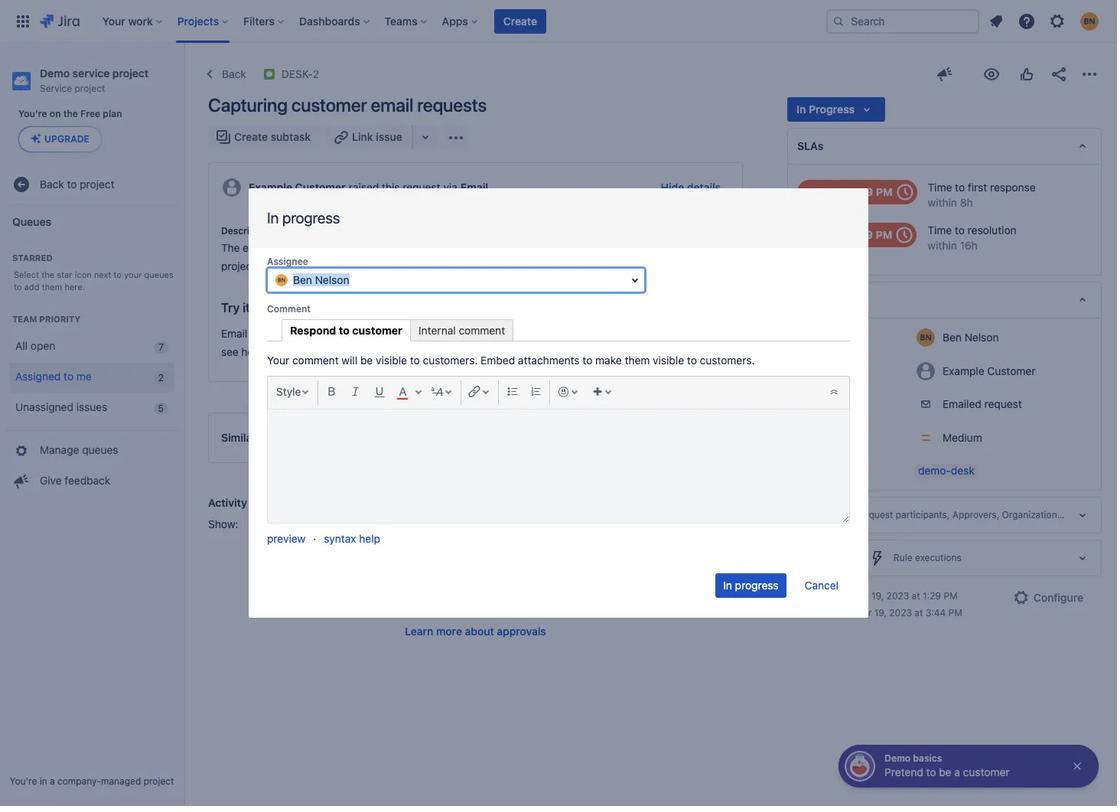 Task type: describe. For each thing, give the bounding box(es) containing it.
queue
[[531, 260, 561, 273]]

one).
[[691, 260, 717, 273]]

next
[[94, 270, 111, 280]]

1 vertical spatial help
[[359, 532, 381, 545]]

attachments
[[518, 354, 580, 367]]

your inside starred select the star icon next to your queues to add them here.
[[124, 270, 142, 280]]

it inside ') to see how it looks for your customers and agents.'
[[264, 345, 271, 358]]

to down project's
[[410, 354, 420, 367]]

5
[[158, 402, 164, 414]]

assigned to me
[[15, 370, 92, 383]]

1 customers. from the left
[[423, 354, 478, 367]]

your down customer's
[[382, 260, 404, 273]]

back to project
[[40, 177, 115, 190]]

details
[[687, 181, 721, 194]]

1:29
[[923, 590, 942, 602]]

land
[[471, 260, 492, 273]]

is
[[477, 241, 485, 254]]

basics
[[914, 753, 943, 764]]

medium
[[943, 431, 983, 444]]

agents.
[[418, 345, 455, 358]]

subtask
[[271, 130, 311, 143]]

this inside the easiest way for your customer's to request help is by sending an email request to your service project. when emails get sent to your project, they land in your queue as a request (just like this one).
[[671, 260, 689, 273]]

within inside time to first response within 8h
[[928, 196, 958, 209]]

customer's
[[343, 241, 398, 254]]

pm right 3:44
[[949, 607, 963, 619]]

to down )
[[687, 354, 697, 367]]

syntax help link
[[324, 532, 381, 545]]

get
[[327, 260, 343, 273]]

in
[[267, 209, 279, 227]]

a inside the easiest way for your customer's to request help is by sending an email request to your service project. when emails get sent to your project, they land in your queue as a request (just like this one).
[[578, 260, 584, 273]]

first inside time to first response within 8h
[[968, 181, 988, 194]]

unassigned
[[15, 400, 73, 413]]

starred group
[[6, 237, 178, 297]]

back for back
[[222, 67, 246, 80]]

team priority group
[[6, 297, 178, 429]]

to up (just
[[628, 241, 638, 254]]

1 vertical spatial email
[[221, 327, 247, 340]]

example customer raised this request via email
[[249, 181, 489, 194]]

request
[[798, 398, 834, 410]]

to down upgrade
[[67, 177, 77, 190]]

by
[[488, 241, 500, 254]]

via
[[444, 181, 458, 194]]

23
[[827, 228, 841, 241]]

company-
[[57, 775, 101, 787]]

0 vertical spatial customer
[[292, 94, 367, 116]]

01:29 for 23
[[843, 228, 874, 241]]

comments
[[280, 518, 335, 531]]

sending
[[503, 241, 541, 254]]

comment for internal
[[459, 324, 505, 337]]

work log button
[[398, 515, 452, 534]]

try it out
[[221, 301, 272, 315]]

a left company-
[[50, 775, 55, 787]]

queues
[[12, 215, 51, 228]]

project,
[[407, 260, 444, 273]]

created october 19, 2023 at 1:29 pm updated october 19, 2023 at 3:44 pm
[[797, 590, 963, 619]]

newest first image
[[722, 518, 734, 531]]

configure
[[1034, 591, 1084, 604]]

within 16h button
[[928, 238, 978, 253]]

embed
[[481, 354, 515, 367]]

create subtask
[[234, 130, 311, 143]]

create for create subtask
[[234, 130, 268, 143]]

address
[[505, 327, 544, 340]]

1 vertical spatial 19,
[[875, 607, 887, 619]]

comment
[[267, 303, 311, 315]]

create subtask button
[[208, 125, 320, 149]]

they
[[447, 260, 469, 273]]

in inside the view request in portal link
[[308, 201, 315, 212]]

about
[[465, 625, 494, 638]]

assigned
[[15, 370, 61, 383]]

your inside ') to see how it looks for your customers and agents.'
[[319, 345, 340, 358]]

all open
[[15, 339, 55, 352]]

me
[[76, 370, 92, 383]]

2 vertical spatial email
[[476, 327, 502, 340]]

1 vertical spatial 2023
[[890, 607, 912, 619]]

project inside back to project link
[[80, 177, 115, 190]]

queues inside "button"
[[82, 443, 118, 456]]

view request in portal link
[[249, 200, 343, 213]]

activity
[[208, 496, 247, 509]]

a up how
[[250, 327, 256, 340]]

project up plan
[[112, 67, 149, 80]]

work
[[403, 518, 429, 531]]

create for create
[[504, 14, 537, 27]]

when
[[261, 260, 290, 273]]

executions
[[915, 552, 962, 563]]

be inside demo basics pretend to be a customer
[[939, 766, 952, 779]]

capturing
[[208, 94, 288, 116]]

email a request to demo service project's support email address (
[[221, 327, 553, 340]]

project.
[[221, 260, 259, 273]]

work log
[[403, 518, 447, 531]]

your up like
[[640, 241, 662, 254]]

slas
[[798, 139, 824, 152]]

oct for oct 20 01:29 pm
[[805, 185, 824, 198]]

similar requests
[[221, 431, 304, 444]]

to right sent
[[370, 260, 380, 273]]

respond to customer
[[290, 324, 403, 337]]

add
[[24, 282, 39, 292]]

0 vertical spatial october
[[834, 590, 869, 602]]

menu bar containing comments
[[245, 515, 521, 534]]

unassigned issues
[[15, 400, 107, 413]]

history
[[351, 518, 387, 531]]

time to first response within 8h
[[928, 181, 1036, 209]]

you're for you're in a company-managed project
[[10, 775, 37, 787]]

service inside the easiest way for your customer's to request help is by sending an email request to your service project. when emails get sent to your project, they land in your queue as a request (just like this one).
[[665, 241, 700, 254]]

give feedback
[[40, 474, 110, 487]]

group containing manage queues
[[6, 429, 178, 501]]

cancel
[[805, 579, 839, 592]]

service inside demo service project service project
[[72, 67, 110, 80]]

description
[[221, 225, 272, 237]]

1 visible from the left
[[376, 354, 407, 367]]

0 vertical spatial requests
[[417, 94, 487, 116]]

0 vertical spatial 2023
[[887, 590, 910, 602]]

see
[[221, 345, 239, 358]]

priority
[[39, 314, 81, 323]]

demo for demo basics
[[885, 753, 911, 764]]

within 8h button
[[928, 195, 973, 211]]

create banner
[[0, 0, 1118, 43]]

hide details
[[661, 181, 721, 194]]

to left the "make"
[[583, 354, 593, 367]]

give
[[40, 474, 62, 487]]

reporter
[[798, 364, 837, 376]]

style
[[276, 385, 301, 398]]

2 vertical spatial in
[[40, 775, 47, 787]]

clockicon image for oct 20 01:29 pm
[[893, 180, 918, 204]]

log
[[432, 518, 447, 531]]

for inside ') to see how it looks for your customers and agents.'
[[302, 345, 316, 358]]

way
[[280, 241, 299, 254]]

to inside time to first response within 8h
[[955, 181, 965, 194]]

free
[[80, 108, 100, 119]]

customers
[[343, 345, 394, 358]]

the for on
[[63, 108, 78, 119]]

1 vertical spatial october
[[837, 607, 872, 619]]

oct for oct 23 01:29 pm
[[805, 228, 824, 241]]

0 vertical spatial it
[[243, 301, 250, 315]]



Task type: locate. For each thing, give the bounding box(es) containing it.
capturing customer email requests
[[208, 94, 487, 116]]

1 vertical spatial 2
[[158, 372, 164, 383]]

1 vertical spatial back
[[40, 177, 64, 190]]

0 horizontal spatial be
[[361, 354, 373, 367]]

it
[[243, 301, 250, 315], [264, 345, 271, 358]]

1 01:29 from the top
[[843, 185, 874, 198]]

1 horizontal spatial the
[[63, 108, 78, 119]]

menu bar
[[245, 515, 521, 534]]

1 vertical spatial requests
[[259, 431, 304, 444]]

0 horizontal spatial 2
[[158, 372, 164, 383]]

approvals button
[[458, 515, 518, 534]]

2023 left 1:29
[[887, 590, 910, 602]]

service up customers
[[345, 327, 383, 340]]

link issue button
[[326, 125, 413, 149]]

1 vertical spatial queues
[[82, 443, 118, 456]]

back up queues
[[40, 177, 64, 190]]

demo up pretend
[[885, 753, 911, 764]]

within left 8h
[[928, 196, 958, 209]]

to up the project,
[[401, 241, 410, 254]]

approvals
[[497, 625, 546, 638]]

2 horizontal spatial demo
[[885, 753, 911, 764]]

0 vertical spatial them
[[42, 282, 62, 292]]

0 vertical spatial within
[[928, 196, 958, 209]]

within inside time to resolution within 16h
[[928, 239, 957, 252]]

email up as
[[559, 241, 585, 254]]

0 horizontal spatial it
[[243, 301, 250, 315]]

0 vertical spatial oct
[[805, 185, 824, 198]]

feedback
[[65, 474, 110, 487]]

0 vertical spatial comment
[[459, 324, 505, 337]]

1 horizontal spatial be
[[939, 766, 952, 779]]

at left 3:44
[[915, 607, 923, 619]]

create inside primary element
[[504, 14, 537, 27]]

comment
[[459, 324, 505, 337], [292, 354, 339, 367]]

0 horizontal spatial help
[[359, 532, 381, 545]]

2 customers. from the left
[[700, 354, 755, 367]]

your down sending at the left top
[[506, 260, 528, 273]]

1 horizontal spatial service
[[345, 327, 383, 340]]

to inside team priority group
[[64, 370, 74, 383]]

plan
[[103, 108, 122, 119]]

1 vertical spatial customer
[[352, 324, 403, 337]]

a
[[578, 260, 584, 273], [250, 327, 256, 340], [955, 766, 961, 779], [50, 775, 55, 787]]

1 vertical spatial the
[[41, 270, 54, 280]]

2 oct from the top
[[805, 228, 824, 241]]

first inside button
[[699, 518, 719, 531]]

2023 left 3:44
[[890, 607, 912, 619]]

0 horizontal spatial first
[[699, 518, 719, 531]]

01:29 for 20
[[843, 185, 874, 198]]

more fields element
[[788, 497, 1102, 534]]

time up within 8h button
[[928, 181, 953, 194]]

0 horizontal spatial visible
[[376, 354, 407, 367]]

service up free
[[72, 67, 110, 80]]

how
[[241, 345, 262, 358]]

2 horizontal spatial email
[[559, 241, 585, 254]]

project right the 'managed'
[[144, 775, 174, 787]]

october right created
[[834, 590, 869, 602]]

first
[[968, 181, 988, 194], [699, 518, 719, 531]]

0 horizontal spatial the
[[41, 270, 54, 280]]

create
[[504, 14, 537, 27], [234, 130, 268, 143]]

upgrade
[[44, 133, 90, 145]]

it right how
[[264, 345, 271, 358]]

1 horizontal spatial visible
[[653, 354, 684, 367]]

in progress
[[267, 209, 340, 227]]

1 vertical spatial it
[[264, 345, 271, 358]]

approvals
[[463, 518, 513, 531]]

0 vertical spatial email
[[461, 181, 489, 194]]

01:29 right 23
[[843, 228, 874, 241]]

open
[[31, 339, 55, 352]]

help left is
[[453, 241, 474, 254]]

1 vertical spatial for
[[302, 345, 316, 358]]

0 horizontal spatial customers.
[[423, 354, 478, 367]]

oldest
[[662, 518, 696, 531]]

1 vertical spatial comment
[[292, 354, 339, 367]]

2 time from the top
[[928, 224, 952, 237]]

pm right 20
[[876, 185, 893, 198]]

email up see
[[221, 327, 247, 340]]

1 horizontal spatial them
[[625, 354, 650, 367]]

1 horizontal spatial create
[[504, 14, 537, 27]]

them down star
[[42, 282, 62, 292]]

pretend
[[885, 766, 924, 779]]

(just
[[627, 260, 649, 273]]

demo for demo service project
[[40, 67, 70, 80]]

1 vertical spatial first
[[699, 518, 719, 531]]

None text field
[[267, 268, 645, 292]]

primary element
[[9, 0, 827, 42]]

comments button
[[276, 515, 340, 534]]

for up emails
[[302, 241, 316, 254]]

your
[[267, 354, 290, 367]]

01:29 right 20
[[843, 185, 874, 198]]

upgrade button
[[19, 127, 101, 152]]

more
[[798, 508, 824, 521]]

1 horizontal spatial this
[[671, 260, 689, 273]]

0 vertical spatial 2
[[313, 67, 319, 80]]

it right try
[[243, 301, 250, 315]]

19, left 3:44
[[875, 607, 887, 619]]

to right )
[[699, 327, 709, 340]]

demo inside demo service project service project
[[40, 67, 70, 80]]

time for time to first response within 8h
[[928, 181, 953, 194]]

comment for your
[[292, 354, 339, 367]]

0 vertical spatial assignee
[[267, 256, 308, 267]]

1 horizontal spatial requests
[[417, 94, 487, 116]]

create button
[[494, 9, 547, 33]]

1 horizontal spatial customers.
[[700, 354, 755, 367]]

group
[[6, 429, 178, 501]]

queues right 'next'
[[144, 270, 174, 280]]

assignee for reporter
[[798, 331, 838, 342]]

time inside time to resolution within 16h
[[928, 224, 952, 237]]

service up one).
[[665, 241, 700, 254]]

0 horizontal spatial them
[[42, 282, 62, 292]]

this right like
[[671, 260, 689, 273]]

raised
[[349, 181, 379, 194]]

0 horizontal spatial requests
[[259, 431, 304, 444]]

1 vertical spatial email
[[559, 241, 585, 254]]

response
[[991, 181, 1036, 194]]

within
[[928, 196, 958, 209], [928, 239, 957, 252]]

queues
[[144, 270, 174, 280], [82, 443, 118, 456]]

1 vertical spatial be
[[939, 766, 952, 779]]

the easiest way for your customer's to request help is by sending an email request to your service project. when emails get sent to your project, they land in your queue as a request (just like this one).
[[221, 241, 717, 273]]

1 horizontal spatial email
[[461, 181, 489, 194]]

Comment text field
[[267, 409, 850, 524]]

comment down respond
[[292, 354, 339, 367]]

0 horizontal spatial this
[[382, 181, 400, 194]]

to left me
[[64, 370, 74, 383]]

jira image
[[40, 12, 79, 30], [40, 12, 79, 30]]

to left "add"
[[14, 282, 22, 292]]

1 horizontal spatial help
[[453, 241, 474, 254]]

1 within from the top
[[928, 196, 958, 209]]

1 vertical spatial create
[[234, 130, 268, 143]]

1 vertical spatial 01:29
[[843, 228, 874, 241]]

be down basics
[[939, 766, 952, 779]]

0 horizontal spatial comment
[[292, 354, 339, 367]]

queues up 'give feedback' button
[[82, 443, 118, 456]]

1 vertical spatial at
[[915, 607, 923, 619]]

team priority
[[12, 314, 81, 323]]

email up issue
[[371, 94, 414, 116]]

to up 8h
[[955, 181, 965, 194]]

slas element
[[788, 128, 1102, 165]]

2 inside team priority group
[[158, 372, 164, 383]]

to inside ') to see how it looks for your customers and agents.'
[[699, 327, 709, 340]]

the right on
[[63, 108, 78, 119]]

1 vertical spatial oct
[[805, 228, 824, 241]]

1 vertical spatial you're
[[10, 775, 37, 787]]

first up 8h
[[968, 181, 988, 194]]

0 vertical spatial time
[[928, 181, 953, 194]]

link
[[352, 130, 373, 143]]

1 horizontal spatial comment
[[459, 324, 505, 337]]

to inside time to resolution within 16h
[[955, 224, 965, 237]]

2 visible from the left
[[653, 354, 684, 367]]

0 vertical spatial 19,
[[872, 590, 884, 602]]

october right 'updated'
[[837, 607, 872, 619]]

None submit
[[716, 573, 787, 598]]

star
[[57, 270, 72, 280]]

1 horizontal spatial email
[[476, 327, 502, 340]]

back for back to project
[[40, 177, 64, 190]]

demo inside demo basics pretend to be a customer
[[885, 753, 911, 764]]

assignee up reporter
[[798, 331, 838, 342]]

2 up 5
[[158, 372, 164, 383]]

a inside demo basics pretend to be a customer
[[955, 766, 961, 779]]

2 horizontal spatial in
[[495, 260, 504, 273]]

the inside starred select the star icon next to your queues to add them here.
[[41, 270, 54, 280]]

to inside demo basics pretend to be a customer
[[927, 766, 937, 779]]

in right land
[[495, 260, 504, 273]]

time up within 16h button
[[928, 224, 952, 237]]

0 vertical spatial the
[[63, 108, 78, 119]]

make
[[596, 354, 622, 367]]

1 vertical spatial this
[[671, 260, 689, 273]]

oct left 23
[[805, 228, 824, 241]]

comment up embed
[[459, 324, 505, 337]]

pm right 1:29
[[944, 590, 958, 602]]

the for select
[[41, 270, 54, 280]]

0 vertical spatial be
[[361, 354, 373, 367]]

time
[[928, 181, 953, 194], [928, 224, 952, 237]]

help down history
[[359, 532, 381, 545]]

0 vertical spatial this
[[382, 181, 400, 194]]

emails
[[293, 260, 324, 273]]

1 horizontal spatial assignee
[[798, 331, 838, 342]]

0 vertical spatial 01:29
[[843, 185, 874, 198]]

first left newest first image
[[699, 518, 719, 531]]

0 vertical spatial email
[[371, 94, 414, 116]]

0 vertical spatial in
[[308, 201, 315, 212]]

1 clockicon image from the top
[[893, 180, 918, 204]]

customer
[[292, 94, 367, 116], [352, 324, 403, 337], [964, 766, 1010, 779]]

1 time from the top
[[928, 181, 953, 194]]

preview
[[267, 532, 306, 545]]

desk-2
[[282, 67, 319, 80]]

2 vertical spatial customer
[[964, 766, 1010, 779]]

desk-2 link
[[282, 65, 319, 83]]

time for time to resolution within 16h
[[928, 224, 952, 237]]

to down basics
[[927, 766, 937, 779]]

01:29
[[843, 185, 874, 198], [843, 228, 874, 241]]

assignee for comment
[[267, 256, 308, 267]]

rule
[[894, 552, 913, 563]]

0 vertical spatial service
[[72, 67, 110, 80]]

demo service project service project
[[40, 67, 149, 94]]

this right raised
[[382, 181, 400, 194]]

them for make
[[625, 354, 650, 367]]

Search field
[[827, 9, 980, 33]]

respond
[[290, 324, 336, 337]]

progress
[[282, 209, 340, 227]]

your left will
[[319, 345, 340, 358]]

oct 23 01:29 pm
[[805, 228, 893, 241]]

2 up capturing customer email requests
[[313, 67, 319, 80]]

1 vertical spatial demo
[[312, 327, 342, 340]]

in inside the easiest way for your customer's to request help is by sending an email request to your service project. when emails get sent to your project, they land in your queue as a request (just like this one).
[[495, 260, 504, 273]]

2 within from the top
[[928, 239, 957, 252]]

for inside the easiest way for your customer's to request help is by sending an email request to your service project. when emails get sent to your project, they land in your queue as a request (just like this one).
[[302, 241, 316, 254]]

clockicon image left within 16h button
[[893, 223, 917, 247]]

1 horizontal spatial back
[[222, 67, 246, 80]]

you're left company-
[[10, 775, 37, 787]]

19, left 1:29
[[872, 590, 884, 602]]

the left star
[[41, 270, 54, 280]]

email right via
[[461, 181, 489, 194]]

1 vertical spatial them
[[625, 354, 650, 367]]

to up looks
[[299, 327, 309, 340]]

for down respond
[[302, 345, 316, 358]]

to right 'next'
[[114, 270, 122, 280]]

clockicon image for oct 23 01:29 pm
[[893, 223, 917, 247]]

view request in portal
[[249, 201, 343, 212]]

support
[[435, 327, 473, 340]]

give feedback image
[[936, 65, 955, 83]]

assignee down way on the top left
[[267, 256, 308, 267]]

them inside starred select the star icon next to your queues to add them here.
[[42, 282, 62, 292]]

be right will
[[361, 354, 373, 367]]

demo up will
[[312, 327, 342, 340]]

created
[[797, 590, 831, 602]]

0 horizontal spatial queues
[[82, 443, 118, 456]]

)
[[692, 327, 696, 340]]

0 vertical spatial create
[[504, 14, 537, 27]]

2 clockicon image from the top
[[893, 223, 917, 247]]

issue
[[376, 130, 402, 143]]

history button
[[346, 515, 392, 534]]

1 vertical spatial time
[[928, 224, 952, 237]]

project
[[112, 67, 149, 80], [75, 83, 105, 94], [80, 177, 115, 190], [144, 775, 174, 787]]

1 for from the top
[[302, 241, 316, 254]]

a right pretend
[[955, 766, 961, 779]]

1 horizontal spatial it
[[264, 345, 271, 358]]

0 vertical spatial queues
[[144, 270, 174, 280]]

your up get
[[319, 241, 340, 254]]

easiest
[[243, 241, 277, 254]]

0 vertical spatial for
[[302, 241, 316, 254]]

a right as
[[578, 260, 584, 273]]

visible down email a request to demo service project's support email address (
[[376, 354, 407, 367]]

in left portal
[[308, 201, 315, 212]]

email up embed
[[476, 327, 502, 340]]

cancel link
[[797, 573, 847, 597]]

within left 16h
[[928, 239, 957, 252]]

visible right the "make"
[[653, 354, 684, 367]]

customers.
[[423, 354, 478, 367], [700, 354, 755, 367]]

2 01:29 from the top
[[843, 228, 874, 241]]

0 horizontal spatial in
[[40, 775, 47, 787]]

demo up service
[[40, 67, 70, 80]]

1 vertical spatial clockicon image
[[893, 223, 917, 247]]

resolution
[[968, 224, 1017, 237]]

0 vertical spatial at
[[912, 590, 921, 602]]

oct 20 01:29 pm
[[805, 185, 893, 198]]

to up within 16h button
[[955, 224, 965, 237]]

clockicon image
[[893, 180, 918, 204], [893, 223, 917, 247]]

1 horizontal spatial 2
[[313, 67, 319, 80]]

help inside the easiest way for your customer's to request help is by sending an email request to your service project. when emails get sent to your project, they land in your queue as a request (just like this one).
[[453, 241, 474, 254]]

configure link
[[1003, 586, 1093, 610]]

at left 1:29
[[912, 590, 921, 602]]

1 vertical spatial assignee
[[798, 331, 838, 342]]

emailed
[[943, 397, 982, 410]]

project up free
[[75, 83, 105, 94]]

customer inside demo basics pretend to be a customer
[[964, 766, 1010, 779]]

show:
[[208, 518, 238, 531]]

1 vertical spatial service
[[665, 241, 700, 254]]

type
[[836, 398, 858, 410]]

customer
[[295, 181, 346, 194]]

time inside time to first response within 8h
[[928, 181, 953, 194]]

email inside the easiest way for your customer's to request help is by sending an email request to your service project. when emails get sent to your project, they land in your queue as a request (just like this one).
[[559, 241, 585, 254]]

syntax
[[324, 532, 356, 545]]

october
[[834, 590, 869, 602], [837, 607, 872, 619]]

1 oct from the top
[[805, 185, 824, 198]]

automation element
[[788, 540, 1102, 576]]

2 horizontal spatial service
[[665, 241, 700, 254]]

email
[[461, 181, 489, 194], [221, 327, 247, 340]]

comment inside "internal comment" link
[[459, 324, 505, 337]]

your right 'next'
[[124, 270, 142, 280]]

queues inside starred select the star icon next to your queues to add them here.
[[144, 270, 174, 280]]

them for add
[[42, 282, 62, 292]]

back up capturing
[[222, 67, 246, 80]]

for
[[302, 241, 316, 254], [302, 345, 316, 358]]

them right the "make"
[[625, 354, 650, 367]]

will
[[342, 354, 358, 367]]

0 vertical spatial demo
[[40, 67, 70, 80]]

demo-desk link
[[916, 464, 978, 479]]

oct
[[805, 185, 824, 198], [805, 228, 824, 241]]

hide details button
[[652, 175, 730, 200]]

you're left on
[[18, 108, 47, 119]]

to up will
[[339, 324, 350, 337]]

0 horizontal spatial demo
[[40, 67, 70, 80]]

project down upgrade
[[80, 177, 115, 190]]

0 vertical spatial you're
[[18, 108, 47, 119]]

an
[[544, 241, 556, 254]]

similar
[[221, 431, 256, 444]]

your
[[319, 241, 340, 254], [640, 241, 662, 254], [382, 260, 404, 273], [506, 260, 528, 273], [124, 270, 142, 280], [319, 345, 340, 358]]

assignee
[[267, 256, 308, 267], [798, 331, 838, 342]]

0 horizontal spatial service
[[72, 67, 110, 80]]

more
[[436, 625, 462, 638]]

fields
[[827, 508, 855, 521]]

to
[[67, 177, 77, 190], [955, 181, 965, 194], [955, 224, 965, 237], [401, 241, 410, 254], [628, 241, 638, 254], [370, 260, 380, 273], [114, 270, 122, 280], [14, 282, 22, 292], [339, 324, 350, 337], [299, 327, 309, 340], [699, 327, 709, 340], [410, 354, 420, 367], [583, 354, 593, 367], [687, 354, 697, 367], [64, 370, 74, 383], [927, 766, 937, 779]]

0 horizontal spatial create
[[234, 130, 268, 143]]

request type
[[798, 398, 858, 410]]

portal
[[318, 201, 343, 212]]

link issue
[[352, 130, 402, 143]]

2 vertical spatial service
[[345, 327, 383, 340]]

pm right 23
[[876, 228, 893, 241]]

close image
[[1072, 760, 1084, 772]]

1 horizontal spatial demo
[[312, 327, 342, 340]]

0 horizontal spatial email
[[371, 94, 414, 116]]

clockicon image left within 8h button
[[893, 180, 918, 204]]

try
[[221, 301, 240, 315]]

0 horizontal spatial back
[[40, 177, 64, 190]]

in left company-
[[40, 775, 47, 787]]

(
[[546, 327, 550, 340]]

0 horizontal spatial assignee
[[267, 256, 308, 267]]

oct left 20
[[805, 185, 824, 198]]

search image
[[833, 15, 845, 27]]

you're for you're on the free plan
[[18, 108, 47, 119]]

2 for from the top
[[302, 345, 316, 358]]



Task type: vqa. For each thing, say whether or not it's contained in the screenshot.
Apps associated with Apps dropdown button
no



